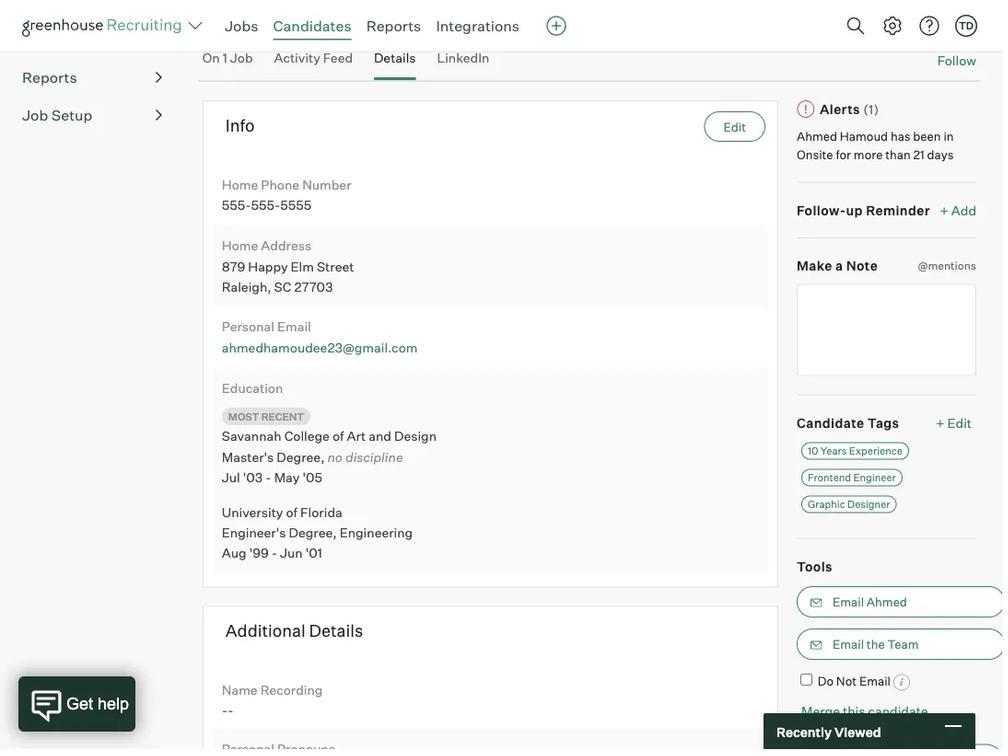 Task type: describe. For each thing, give the bounding box(es) containing it.
follow
[[938, 52, 977, 69]]

in
[[944, 129, 954, 144]]

this
[[843, 704, 865, 720]]

reports link for job setup link at the left top of the page
[[22, 67, 162, 89]]

years
[[821, 445, 847, 458]]

setup
[[51, 107, 92, 125]]

+ edit
[[936, 415, 972, 432]]

follow-
[[797, 203, 846, 219]]

email inside personal email ahmedhamoudee23@gmail.com
[[277, 319, 311, 336]]

1
[[223, 50, 227, 66]]

additional
[[226, 621, 306, 642]]

greenhouse recruiting image
[[22, 15, 188, 37]]

on 1 job
[[203, 50, 253, 66]]

reports link for integrations 'link'
[[366, 17, 421, 35]]

reminder
[[866, 203, 930, 219]]

not
[[836, 675, 857, 690]]

more
[[854, 147, 883, 162]]

a for add
[[230, 11, 237, 27]]

additional details
[[226, 621, 363, 642]]

1 vertical spatial add
[[951, 203, 977, 219]]

Do Not Email checkbox
[[801, 675, 813, 687]]

recording
[[260, 683, 323, 699]]

elm
[[291, 259, 314, 275]]

do not email
[[818, 675, 891, 690]]

activity
[[274, 50, 320, 66]]

most
[[228, 411, 259, 423]]

'05
[[303, 470, 322, 486]]

has
[[891, 129, 911, 144]]

merge this candidate
[[801, 704, 928, 720]]

879
[[222, 259, 245, 275]]

degree inside university of florida engineer's degree , engineering aug '99 - jun '01
[[289, 525, 333, 541]]

linkedin link
[[437, 50, 490, 77]]

degree inside most recent savannah college of art and design master's degree , no discipline jul '03 - may '05
[[277, 450, 321, 466]]

1 555- from the left
[[222, 198, 251, 214]]

viewed
[[835, 724, 881, 740]]

info
[[226, 115, 255, 136]]

on
[[203, 50, 220, 66]]

graphic designer
[[808, 499, 890, 511]]

email up "email the team"
[[833, 596, 864, 610]]

discipline
[[346, 450, 403, 466]]

+ add
[[940, 203, 977, 219]]

of inside most recent savannah college of art and design master's degree , no discipline jul '03 - may '05
[[332, 429, 344, 445]]

jun
[[280, 546, 303, 562]]

email ahmed button
[[797, 587, 1003, 619]]

alerts (1)
[[820, 102, 879, 118]]

, inside most recent savannah college of art and design master's degree , no discipline jul '03 - may '05
[[321, 450, 325, 466]]

art
[[347, 429, 366, 445]]

ahmed inside 'ahmed hamoud has been in onsite for more than 21 days'
[[797, 129, 837, 144]]

frontend
[[808, 472, 851, 484]]

make
[[797, 258, 832, 274]]

recently
[[777, 724, 832, 740]]

edit link
[[704, 112, 766, 142]]

5555
[[280, 198, 312, 214]]

up
[[846, 203, 863, 219]]

frontend engineer
[[808, 472, 896, 484]]

florida
[[300, 505, 342, 521]]

savannah
[[222, 429, 282, 445]]

designer
[[848, 499, 890, 511]]

onsite
[[797, 147, 833, 162]]

name recording --
[[222, 683, 323, 719]]

, inside university of florida engineer's degree , engineering aug '99 - jun '01
[[333, 525, 337, 541]]

10
[[808, 445, 818, 458]]

td button
[[955, 15, 977, 37]]

td
[[959, 19, 974, 32]]

integrations link
[[436, 17, 520, 35]]

university of florida engineer's degree , engineering aug '99 - jun '01
[[222, 505, 413, 562]]

days
[[927, 147, 954, 162]]

jobs
[[225, 17, 258, 35]]

alerts
[[820, 102, 860, 118]]

on 1 job link
[[203, 50, 253, 77]]

details link
[[374, 50, 416, 77]]

home for happy
[[222, 238, 258, 254]]

candidate
[[797, 415, 865, 432]]

make a note
[[797, 258, 878, 274]]

home for 555-
[[222, 177, 258, 193]]

number
[[302, 177, 352, 193]]

email right not on the bottom right
[[859, 675, 891, 690]]

email the team
[[833, 638, 919, 653]]

personal email ahmedhamoudee23@gmail.com
[[222, 319, 418, 357]]

raleigh,
[[222, 279, 271, 296]]

jobs link
[[225, 17, 258, 35]]

recently viewed
[[777, 724, 881, 740]]



Task type: vqa. For each thing, say whether or not it's contained in the screenshot.
Home in the Home Phone Number 555-555-5555
yes



Task type: locate. For each thing, give the bounding box(es) containing it.
design
[[394, 429, 437, 445]]

home up 879 at top
[[222, 238, 258, 254]]

1 horizontal spatial edit
[[948, 415, 972, 432]]

jul
[[222, 470, 240, 486]]

+ inside + edit link
[[936, 415, 945, 432]]

555-
[[222, 198, 251, 214], [251, 198, 280, 214]]

555- down phone
[[251, 198, 280, 214]]

phone
[[261, 177, 300, 193]]

1 horizontal spatial job
[[230, 50, 253, 66]]

email the team button
[[797, 630, 1003, 661]]

1 horizontal spatial of
[[332, 429, 344, 445]]

+ add link
[[940, 202, 977, 220]]

2 555- from the left
[[251, 198, 280, 214]]

education
[[222, 380, 283, 397]]

0 horizontal spatial job
[[22, 107, 48, 125]]

configure image
[[882, 15, 904, 37]]

happy
[[248, 259, 288, 275]]

activity feed link
[[274, 50, 353, 77]]

10 years experience
[[808, 445, 903, 458]]

1 vertical spatial edit
[[948, 415, 972, 432]]

a
[[230, 11, 237, 27], [836, 258, 843, 274]]

follow-up reminder
[[797, 203, 930, 219]]

0 vertical spatial degree
[[277, 450, 321, 466]]

a left note
[[836, 258, 843, 274]]

- inside university of florida engineer's degree , engineering aug '99 - jun '01
[[272, 546, 277, 562]]

0 vertical spatial reports link
[[366, 17, 421, 35]]

ahmedhamoudee23@gmail.com
[[222, 340, 418, 357]]

street
[[317, 259, 354, 275]]

home address 879 happy elm street raleigh, sc 27703
[[222, 238, 354, 296]]

no
[[327, 450, 343, 466]]

+
[[940, 203, 949, 219], [936, 415, 945, 432]]

job setup link
[[22, 105, 162, 127]]

0 horizontal spatial ahmed
[[797, 129, 837, 144]]

address
[[261, 238, 312, 254]]

0 vertical spatial reports
[[366, 17, 421, 35]]

engineer
[[854, 472, 896, 484]]

recent
[[261, 411, 304, 423]]

note
[[846, 258, 878, 274]]

pipeline link
[[22, 29, 162, 51]]

'03
[[243, 470, 263, 486]]

add up "on"
[[203, 11, 228, 27]]

0 vertical spatial job
[[230, 50, 253, 66]]

0 horizontal spatial a
[[230, 11, 237, 27]]

1 horizontal spatial reports link
[[366, 17, 421, 35]]

job left setup
[[22, 107, 48, 125]]

a left headline
[[230, 11, 237, 27]]

ahmedhamoudee23@gmail.com link
[[222, 340, 418, 357]]

linkedin
[[437, 50, 490, 66]]

engineering
[[340, 525, 413, 541]]

555- left 5555
[[222, 198, 251, 214]]

- inside most recent savannah college of art and design master's degree , no discipline jul '03 - may '05
[[266, 470, 271, 486]]

of
[[332, 429, 344, 445], [286, 505, 297, 521]]

home inside home address 879 happy elm street raleigh, sc 27703
[[222, 238, 258, 254]]

pipeline
[[22, 31, 78, 49]]

of left florida
[[286, 505, 297, 521]]

of inside university of florida engineer's degree , engineering aug '99 - jun '01
[[286, 505, 297, 521]]

0 horizontal spatial edit
[[724, 120, 746, 134]]

0 vertical spatial details
[[374, 50, 416, 66]]

reports link up details link
[[366, 17, 421, 35]]

1 home from the top
[[222, 177, 258, 193]]

home
[[222, 177, 258, 193], [222, 238, 258, 254]]

1 vertical spatial reports link
[[22, 67, 162, 89]]

reports link
[[366, 17, 421, 35], [22, 67, 162, 89]]

'99
[[249, 546, 269, 562]]

1 horizontal spatial ,
[[333, 525, 337, 541]]

reports down pipeline
[[22, 69, 77, 87]]

1 horizontal spatial reports
[[366, 17, 421, 35]]

graphic designer link
[[801, 496, 897, 514]]

1 vertical spatial details
[[309, 621, 363, 642]]

the
[[867, 638, 885, 653]]

1 horizontal spatial a
[[836, 258, 843, 274]]

, down florida
[[333, 525, 337, 541]]

2 home from the top
[[222, 238, 258, 254]]

0 horizontal spatial add
[[203, 11, 228, 27]]

0 horizontal spatial reports link
[[22, 67, 162, 89]]

add up @mentions
[[951, 203, 977, 219]]

0 vertical spatial a
[[230, 11, 237, 27]]

0 vertical spatial edit
[[724, 120, 746, 134]]

than
[[886, 147, 911, 162]]

ahmed inside button
[[867, 596, 907, 610]]

1 vertical spatial of
[[286, 505, 297, 521]]

may
[[274, 470, 300, 486]]

0 horizontal spatial of
[[286, 505, 297, 521]]

personal
[[222, 319, 274, 336]]

0 vertical spatial ,
[[321, 450, 325, 466]]

of left the art
[[332, 429, 344, 445]]

degree
[[277, 450, 321, 466], [289, 525, 333, 541]]

add a headline
[[203, 11, 292, 27]]

for
[[836, 147, 851, 162]]

team
[[888, 638, 919, 653]]

1 vertical spatial ahmed
[[867, 596, 907, 610]]

candidates
[[273, 17, 352, 35]]

university
[[222, 505, 283, 521]]

+ right reminder
[[940, 203, 949, 219]]

1 vertical spatial job
[[22, 107, 48, 125]]

21
[[913, 147, 925, 162]]

details right "additional"
[[309, 621, 363, 642]]

+ edit link
[[932, 411, 977, 436]]

'01
[[306, 546, 322, 562]]

1 vertical spatial a
[[836, 258, 843, 274]]

1 vertical spatial home
[[222, 238, 258, 254]]

ahmed up the on the right bottom of page
[[867, 596, 907, 610]]

0 vertical spatial ahmed
[[797, 129, 837, 144]]

feed
[[323, 50, 353, 66]]

graphic
[[808, 499, 845, 511]]

been
[[913, 129, 941, 144]]

0 vertical spatial of
[[332, 429, 344, 445]]

most recent savannah college of art and design master's degree , no discipline jul '03 - may '05
[[222, 411, 437, 486]]

details right feed
[[374, 50, 416, 66]]

0 horizontal spatial ,
[[321, 450, 325, 466]]

ahmed up onsite
[[797, 129, 837, 144]]

None text field
[[797, 285, 977, 377]]

0 horizontal spatial details
[[309, 621, 363, 642]]

1 horizontal spatial details
[[374, 50, 416, 66]]

job right 1
[[230, 50, 253, 66]]

1 vertical spatial +
[[936, 415, 945, 432]]

candidates link
[[273, 17, 352, 35]]

+ for + add
[[940, 203, 949, 219]]

0 horizontal spatial reports
[[22, 69, 77, 87]]

frontend engineer link
[[801, 470, 903, 487]]

0 vertical spatial home
[[222, 177, 258, 193]]

headline
[[240, 11, 292, 27]]

experience
[[849, 445, 903, 458]]

follow link
[[938, 52, 977, 69]]

home left phone
[[222, 177, 258, 193]]

reports link down pipeline link
[[22, 67, 162, 89]]

,
[[321, 450, 325, 466], [333, 525, 337, 541]]

reports up details link
[[366, 17, 421, 35]]

do
[[818, 675, 834, 690]]

hamoud
[[840, 129, 888, 144]]

degree up ''01'
[[289, 525, 333, 541]]

1 horizontal spatial add
[[951, 203, 977, 219]]

email up ahmedhamoudee23@gmail.com
[[277, 319, 311, 336]]

reports
[[366, 17, 421, 35], [22, 69, 77, 87]]

activity feed
[[274, 50, 353, 66]]

1 horizontal spatial ahmed
[[867, 596, 907, 610]]

0 vertical spatial +
[[940, 203, 949, 219]]

0 vertical spatial add
[[203, 11, 228, 27]]

merge
[[801, 704, 840, 720]]

merge this candidate link
[[801, 704, 928, 720]]

, left "no"
[[321, 450, 325, 466]]

1 vertical spatial degree
[[289, 525, 333, 541]]

candidate tags
[[797, 415, 900, 432]]

home inside home phone number 555-555-5555
[[222, 177, 258, 193]]

name
[[222, 683, 258, 699]]

1 vertical spatial ,
[[333, 525, 337, 541]]

a for make
[[836, 258, 843, 274]]

search image
[[845, 15, 867, 37]]

email left the on the right bottom of page
[[833, 638, 864, 653]]

email ahmed
[[833, 596, 907, 610]]

+ for + edit
[[936, 415, 945, 432]]

home phone number 555-555-5555
[[222, 177, 352, 214]]

@mentions
[[918, 259, 977, 273]]

+ right tags
[[936, 415, 945, 432]]

integrations
[[436, 17, 520, 35]]

degree down 'college'
[[277, 450, 321, 466]]

college
[[284, 429, 330, 445]]

1 vertical spatial reports
[[22, 69, 77, 87]]

ahmed
[[797, 129, 837, 144], [867, 596, 907, 610]]



